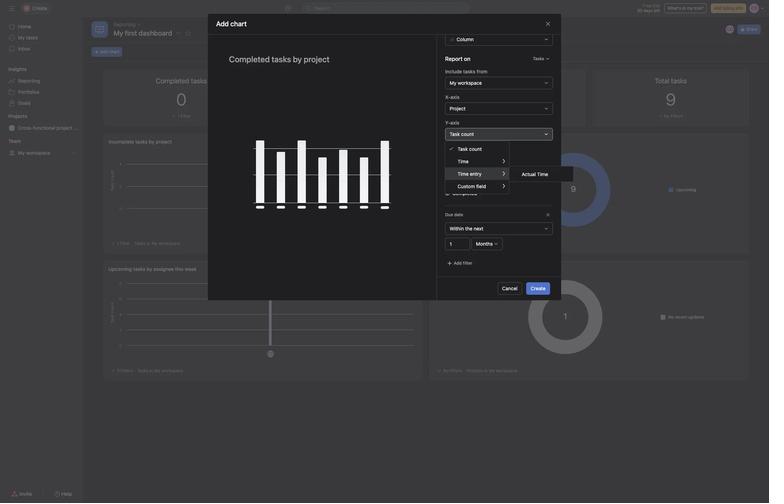 Task type: vqa. For each thing, say whether or not it's contained in the screenshot.


Task type: locate. For each thing, give the bounding box(es) containing it.
tasks
[[533, 56, 544, 61], [435, 139, 448, 145], [134, 241, 146, 246], [461, 241, 472, 246], [137, 369, 148, 374]]

0 horizontal spatial my workspace
[[18, 150, 50, 156]]

1 horizontal spatial upcoming
[[676, 187, 696, 192]]

this month
[[498, 139, 523, 145]]

time right actual
[[537, 171, 548, 177]]

actual
[[522, 171, 536, 177]]

3
[[117, 369, 119, 374]]

task
[[450, 131, 460, 137], [458, 146, 468, 152], [445, 166, 454, 172]]

task down tasks by completion status this month
[[458, 146, 468, 152]]

by left assignee
[[147, 266, 152, 272]]

actual time
[[522, 171, 548, 177]]

1 horizontal spatial no filters
[[664, 114, 683, 119]]

my workspace down team
[[18, 150, 50, 156]]

1 vertical spatial incomplete
[[453, 177, 477, 183]]

1 vertical spatial axis
[[450, 120, 459, 126]]

left
[[654, 8, 660, 13]]

None number field
[[445, 238, 470, 250]]

completed tasks
[[156, 77, 207, 85]]

task count down the 'y-axis'
[[450, 131, 474, 137]]

cancel
[[502, 286, 518, 292]]

0 vertical spatial co
[[727, 27, 733, 32]]

0 vertical spatial status
[[483, 139, 497, 145]]

task count down tasks by completion status this month
[[458, 146, 482, 152]]

tasks left by project
[[135, 139, 148, 145]]

2 0 from the left
[[503, 90, 513, 109]]

tasks in my workspace for incomplete tasks by project
[[134, 241, 180, 246]]

projects inside projects dropdown button
[[8, 113, 27, 119]]

no inside button
[[664, 114, 670, 119]]

actual time link
[[509, 168, 573, 181]]

my first dashboard
[[114, 29, 172, 37]]

1 filter button
[[170, 113, 193, 120], [497, 113, 519, 120]]

1 vertical spatial add
[[100, 49, 108, 54]]

axis for x-
[[451, 94, 460, 100]]

team
[[8, 138, 21, 144]]

my workspace button
[[445, 77, 553, 89]]

add left billing
[[714, 6, 722, 11]]

0 horizontal spatial 0
[[176, 90, 186, 109]]

0 vertical spatial add
[[714, 6, 722, 11]]

2 1 filter button from the left
[[497, 113, 519, 120]]

add up projects by project status at the bottom right of the page
[[454, 261, 462, 266]]

count down tasks by completion status this month
[[469, 146, 482, 152]]

project button
[[445, 103, 553, 115]]

from
[[477, 69, 488, 74]]

1 a button to remove the filter image from the top
[[546, 167, 550, 171]]

2 a button to remove the filter image from the top
[[546, 213, 550, 217]]

portfolios
[[18, 89, 39, 95]]

add inside add filter dropdown button
[[454, 261, 462, 266]]

reporting link
[[114, 21, 136, 28], [4, 76, 79, 87]]

0 vertical spatial reporting link
[[114, 21, 136, 28]]

upcoming tasks by assignee this week
[[108, 266, 197, 272]]

0 button for completed tasks
[[176, 90, 186, 109]]

0 for completed tasks
[[176, 90, 186, 109]]

reporting up my first dashboard
[[114, 21, 136, 27]]

0 vertical spatial task
[[450, 131, 460, 137]]

my inside the teams element
[[18, 150, 25, 156]]

1 horizontal spatial 0
[[503, 90, 513, 109]]

1 horizontal spatial reporting
[[114, 21, 136, 27]]

workspace inside "dropdown button"
[[458, 80, 482, 86]]

1 0 from the left
[[176, 90, 186, 109]]

1 vertical spatial upcoming
[[108, 266, 132, 272]]

count
[[461, 131, 474, 137], [469, 146, 482, 152]]

my workspace inside "dropdown button"
[[450, 80, 482, 86]]

1 filter button for overdue tasks
[[497, 113, 519, 120]]

1 vertical spatial count
[[469, 146, 482, 152]]

portfolios link
[[4, 87, 79, 98]]

0 vertical spatial my workspace
[[450, 80, 482, 86]]

1 vertical spatial co
[[267, 352, 274, 357]]

tasks
[[26, 35, 38, 41], [463, 69, 475, 74], [135, 139, 148, 145], [133, 266, 145, 272]]

0 down completed tasks
[[176, 90, 186, 109]]

axis down project
[[450, 120, 459, 126]]

reporting
[[114, 21, 136, 27], [18, 78, 40, 84]]

Completed radio
[[445, 191, 450, 196]]

project
[[57, 125, 72, 131]]

tasks left from
[[463, 69, 475, 74]]

by
[[449, 139, 455, 145], [147, 266, 152, 272], [455, 266, 461, 272]]

no filters button
[[657, 113, 685, 120]]

task count inside dropdown button
[[450, 131, 474, 137]]

add filter button
[[445, 259, 474, 269]]

projects for projects
[[8, 113, 27, 119]]

in for project status
[[484, 369, 488, 374]]

my tasks
[[18, 35, 38, 41]]

task count button
[[445, 128, 553, 141]]

due
[[445, 212, 453, 218]]

reporting link up the portfolios
[[4, 76, 79, 87]]

column button
[[445, 33, 553, 46]]

add filter
[[454, 261, 472, 266]]

add inside add chart button
[[100, 49, 108, 54]]

what's
[[668, 6, 681, 11]]

0 button down my workspace "dropdown button" on the right of page
[[503, 90, 513, 109]]

first dashboard
[[125, 29, 172, 37]]

0 button for overdue tasks
[[503, 90, 513, 109]]

1 horizontal spatial co
[[727, 27, 733, 32]]

1 vertical spatial reporting
[[18, 78, 40, 84]]

0 horizontal spatial incomplete
[[108, 139, 134, 145]]

0 horizontal spatial 1 filter button
[[170, 113, 193, 120]]

add billing info
[[714, 6, 743, 11]]

tasks inside global element
[[26, 35, 38, 41]]

0 horizontal spatial upcoming
[[108, 266, 132, 272]]

days
[[644, 8, 653, 13]]

add chart
[[216, 20, 247, 28]]

1 horizontal spatial reporting link
[[114, 21, 136, 28]]

0 horizontal spatial add
[[100, 49, 108, 54]]

1 filter button up by project
[[170, 113, 193, 120]]

create button
[[526, 283, 550, 295]]

1 vertical spatial completion
[[456, 166, 478, 172]]

1 vertical spatial projects
[[435, 266, 454, 272]]

tasks down home
[[26, 35, 38, 41]]

add inside add billing info button
[[714, 6, 722, 11]]

1 vertical spatial reporting link
[[4, 76, 79, 87]]

0 horizontal spatial projects
[[8, 113, 27, 119]]

completion
[[456, 139, 482, 145], [456, 166, 478, 172]]

reporting link up my first dashboard
[[114, 21, 136, 28]]

my
[[114, 29, 123, 37], [18, 35, 25, 41], [450, 80, 457, 86], [18, 150, 25, 156], [151, 241, 157, 246], [478, 241, 484, 246], [154, 369, 160, 374], [489, 369, 495, 374]]

0 horizontal spatial reporting
[[18, 78, 40, 84]]

0 vertical spatial reporting
[[114, 21, 136, 27]]

custom field
[[458, 183, 486, 189]]

2 horizontal spatial projects
[[466, 369, 483, 374]]

tasks left assignee
[[133, 266, 145, 272]]

custom
[[458, 183, 475, 189]]

a button to remove the filter image
[[546, 167, 550, 171], [546, 213, 550, 217]]

trial?
[[694, 6, 704, 11]]

1 horizontal spatial incomplete
[[453, 177, 477, 183]]

1 filter
[[177, 114, 191, 119], [504, 114, 517, 119], [117, 241, 130, 246], [443, 241, 457, 246]]

1 horizontal spatial 0 button
[[503, 90, 513, 109]]

2 horizontal spatial add
[[714, 6, 722, 11]]

0 horizontal spatial 0 button
[[176, 90, 186, 109]]

my
[[687, 6, 693, 11]]

0 vertical spatial no filters
[[664, 114, 683, 119]]

1 horizontal spatial by
[[449, 139, 455, 145]]

axis
[[451, 94, 460, 100], [450, 120, 459, 126]]

reporting inside insights element
[[18, 78, 40, 84]]

reporting up the portfolios
[[18, 78, 40, 84]]

what's in my trial? button
[[665, 3, 707, 13]]

task count
[[450, 131, 474, 137], [458, 146, 482, 152]]

next
[[474, 226, 483, 232]]

0 vertical spatial a button to remove the filter image
[[546, 167, 550, 171]]

time for time
[[458, 159, 469, 164]]

co button
[[725, 25, 735, 34]]

filter
[[181, 114, 191, 119], [507, 114, 517, 119], [120, 241, 130, 246], [446, 241, 457, 246]]

by down add filter
[[455, 266, 461, 272]]

time
[[458, 159, 469, 164], [458, 171, 469, 177], [537, 171, 548, 177]]

status
[[483, 139, 497, 145], [479, 166, 492, 172]]

total tasks
[[655, 77, 687, 85]]

count inside dropdown button
[[461, 131, 474, 137]]

0 vertical spatial count
[[461, 131, 474, 137]]

axis up project
[[451, 94, 460, 100]]

9 button
[[666, 90, 676, 109]]

count up tasks by completion status this month
[[461, 131, 474, 137]]

1 horizontal spatial my workspace
[[450, 80, 482, 86]]

due date
[[445, 212, 463, 218]]

1 vertical spatial a button to remove the filter image
[[546, 213, 550, 217]]

tasks for incomplete
[[135, 139, 148, 145]]

custom field link
[[445, 180, 509, 193]]

recent
[[675, 315, 688, 320]]

task left time entry
[[445, 166, 454, 172]]

task completion status
[[445, 166, 492, 172]]

2 vertical spatial add
[[454, 261, 462, 266]]

0 vertical spatial no
[[664, 114, 670, 119]]

0 vertical spatial task count
[[450, 131, 474, 137]]

add
[[714, 6, 722, 11], [100, 49, 108, 54], [454, 261, 462, 266]]

projects button
[[0, 113, 27, 120]]

2 horizontal spatial by
[[455, 266, 461, 272]]

date
[[454, 212, 463, 218]]

0 vertical spatial upcoming
[[676, 187, 696, 192]]

time left entry at right top
[[458, 171, 469, 177]]

1 0 button from the left
[[176, 90, 186, 109]]

0 button down completed tasks
[[176, 90, 186, 109]]

time for time entry
[[458, 171, 469, 177]]

0 down my workspace "dropdown button" on the right of page
[[503, 90, 513, 109]]

by down the 'y-axis'
[[449, 139, 455, 145]]

tasks inside dropdown button
[[533, 56, 544, 61]]

0 horizontal spatial no filters
[[443, 369, 462, 374]]

my workspace
[[450, 80, 482, 86], [18, 150, 50, 156]]

1 horizontal spatial projects
[[435, 266, 454, 272]]

time up task completion status
[[458, 159, 469, 164]]

my workspace down include tasks from
[[450, 80, 482, 86]]

show options image
[[176, 30, 181, 36]]

0 vertical spatial incomplete
[[108, 139, 134, 145]]

axis for y-
[[450, 120, 459, 126]]

2 0 button from the left
[[503, 90, 513, 109]]

9
[[666, 90, 676, 109]]

include
[[445, 69, 462, 74]]

1 horizontal spatial 1 filter button
[[497, 113, 519, 120]]

billing
[[723, 6, 735, 11]]

in
[[683, 6, 686, 11], [147, 241, 150, 246], [473, 241, 477, 246], [150, 369, 153, 374], [484, 369, 488, 374]]

task down the 'y-axis'
[[450, 131, 460, 137]]

2 vertical spatial projects
[[466, 369, 483, 374]]

1 horizontal spatial add
[[454, 261, 462, 266]]

1 filter button up 'task count' dropdown button
[[497, 113, 519, 120]]

1 1 filter button from the left
[[170, 113, 193, 120]]

0 vertical spatial axis
[[451, 94, 460, 100]]

1 vertical spatial my workspace
[[18, 150, 50, 156]]

inbox link
[[4, 43, 79, 54]]

time inside 'link'
[[458, 159, 469, 164]]

0 vertical spatial projects
[[8, 113, 27, 119]]

Completed tasks by project text field
[[225, 51, 420, 67]]

add left chart
[[100, 49, 108, 54]]

close image
[[545, 21, 551, 27]]

my inside global element
[[18, 35, 25, 41]]

add chart
[[100, 49, 119, 54]]

project status
[[462, 266, 494, 272]]



Task type: describe. For each thing, give the bounding box(es) containing it.
teams element
[[0, 135, 83, 160]]

tasks for include
[[463, 69, 475, 74]]

functional
[[33, 125, 55, 131]]

add for add billing info
[[714, 6, 722, 11]]

completed
[[453, 191, 477, 196]]

report image
[[96, 25, 104, 34]]

my inside "dropdown button"
[[450, 80, 457, 86]]

filters inside button
[[671, 114, 683, 119]]

in for by project
[[147, 241, 150, 246]]

tasks for upcoming
[[133, 266, 145, 272]]

0 vertical spatial completion
[[456, 139, 482, 145]]

chart
[[109, 49, 119, 54]]

my workspace link
[[4, 148, 79, 159]]

1 filter button for completed tasks
[[170, 113, 193, 120]]

co inside button
[[727, 27, 733, 32]]

y-
[[445, 120, 450, 126]]

by for projects
[[455, 266, 461, 272]]

0 horizontal spatial by
[[147, 266, 152, 272]]

add to starred image
[[185, 30, 191, 36]]

search list box
[[303, 3, 469, 14]]

within
[[450, 226, 464, 232]]

1 vertical spatial no
[[668, 315, 674, 320]]

0 for overdue tasks
[[503, 90, 513, 109]]

create
[[531, 286, 546, 292]]

0 horizontal spatial reporting link
[[4, 76, 79, 87]]

a button to remove the filter image for due date
[[546, 213, 550, 217]]

home link
[[4, 21, 79, 32]]

3 filters
[[117, 369, 133, 374]]

a button to remove the filter image for task completion status
[[546, 167, 550, 171]]

within the next button
[[445, 223, 553, 235]]

in inside "button"
[[683, 6, 686, 11]]

time entry link
[[445, 168, 509, 180]]

report on
[[445, 56, 470, 62]]

time link
[[445, 155, 509, 168]]

tasks for my
[[26, 35, 38, 41]]

share
[[746, 27, 758, 32]]

task count link
[[445, 143, 509, 155]]

0 horizontal spatial co
[[267, 352, 274, 357]]

trial
[[653, 3, 660, 8]]

invite button
[[7, 489, 36, 501]]

free
[[643, 3, 652, 8]]

column
[[457, 36, 474, 42]]

task inside dropdown button
[[450, 131, 460, 137]]

field
[[476, 183, 486, 189]]

free trial 30 days left
[[637, 3, 660, 13]]

1 vertical spatial task count
[[458, 146, 482, 152]]

projects for projects in my workspace
[[466, 369, 483, 374]]

cancel button
[[498, 283, 522, 295]]

by for tasks
[[449, 139, 455, 145]]

within the next
[[450, 226, 483, 232]]

no filters inside no filters button
[[664, 114, 683, 119]]

in for by
[[150, 369, 153, 374]]

projects in my workspace
[[466, 369, 518, 374]]

time entry
[[458, 171, 482, 177]]

filter
[[463, 261, 472, 266]]

home
[[18, 24, 31, 29]]

upcoming for upcoming
[[676, 187, 696, 192]]

1 vertical spatial status
[[479, 166, 492, 172]]

workspace inside the teams element
[[26, 150, 50, 156]]

hide sidebar image
[[9, 6, 15, 11]]

incomplete tasks by project
[[108, 139, 172, 145]]

inbox
[[18, 46, 30, 52]]

incomplete for incomplete tasks by project
[[108, 139, 134, 145]]

months
[[476, 241, 493, 247]]

months button
[[472, 238, 503, 250]]

cross-
[[18, 125, 33, 131]]

incomplete for incomplete
[[453, 177, 477, 183]]

team button
[[0, 138, 21, 145]]

insights element
[[0, 63, 83, 110]]

upcoming for upcoming tasks by assignee this week
[[108, 266, 132, 272]]

tasks by completion status this month
[[435, 139, 523, 145]]

2 vertical spatial no
[[443, 369, 449, 374]]

1 vertical spatial task
[[458, 146, 468, 152]]

tasks in my workspace for upcoming tasks by assignee this week
[[137, 369, 183, 374]]

entry
[[470, 171, 482, 177]]

add for add chart
[[100, 49, 108, 54]]

what's in my trial?
[[668, 6, 704, 11]]

my workspace inside the teams element
[[18, 150, 50, 156]]

updates
[[689, 315, 705, 320]]

include tasks from
[[445, 69, 488, 74]]

y-axis
[[445, 120, 459, 126]]

cross-functional project plan link
[[4, 123, 83, 134]]

projects for projects by project status
[[435, 266, 454, 272]]

info
[[736, 6, 743, 11]]

this week
[[175, 266, 197, 272]]

x-axis
[[445, 94, 460, 100]]

goals
[[18, 100, 31, 106]]

2 vertical spatial task
[[445, 166, 454, 172]]

global element
[[0, 17, 83, 59]]

search
[[315, 5, 330, 11]]

projects by project status
[[435, 266, 494, 272]]

plan
[[74, 125, 83, 131]]

projects element
[[0, 110, 83, 135]]

1 vertical spatial no filters
[[443, 369, 462, 374]]

my tasks link
[[4, 32, 79, 43]]

insights button
[[0, 66, 26, 73]]

30
[[637, 8, 642, 13]]

no recent updates
[[668, 315, 705, 320]]

x-
[[445, 94, 451, 100]]

insights
[[8, 66, 26, 72]]

add for add filter
[[454, 261, 462, 266]]

invite
[[19, 492, 32, 498]]

add chart button
[[91, 47, 122, 57]]

the
[[465, 226, 473, 232]]

overdue tasks
[[486, 77, 530, 85]]

add billing info button
[[711, 3, 746, 13]]

share button
[[738, 25, 761, 34]]

cross-functional project plan
[[18, 125, 83, 131]]

assignee
[[153, 266, 174, 272]]

goals link
[[4, 98, 79, 109]]



